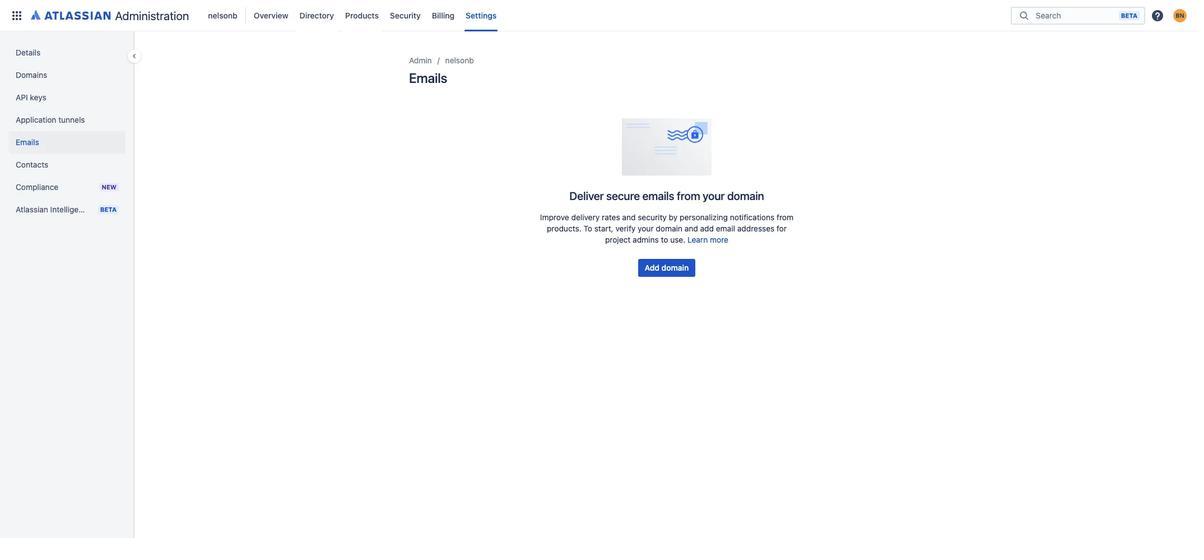 Task type: locate. For each thing, give the bounding box(es) containing it.
domains link
[[9, 64, 126, 86]]

from up personalizing
[[677, 189, 701, 202]]

application tunnels
[[16, 115, 85, 124]]

nelsonb link
[[205, 6, 241, 24], [446, 54, 474, 67]]

domain up notifications
[[728, 189, 765, 202]]

1 horizontal spatial and
[[685, 224, 699, 233]]

products.
[[547, 224, 582, 233]]

1 vertical spatial your
[[638, 224, 654, 233]]

learn more
[[688, 235, 729, 244]]

1 vertical spatial domain
[[656, 224, 683, 233]]

0 horizontal spatial your
[[638, 224, 654, 233]]

billing
[[432, 10, 455, 20]]

details
[[16, 48, 41, 57]]

nelsonb
[[208, 10, 238, 20], [446, 56, 474, 65]]

domain inside improve delivery rates and security by personalizing notifications from products. to start, verify your domain and add email addresses for project admins to use.
[[656, 224, 683, 233]]

intelligence
[[50, 205, 92, 214]]

1 horizontal spatial emails
[[409, 70, 448, 86]]

add
[[645, 263, 660, 272]]

api
[[16, 93, 28, 102]]

your
[[703, 189, 725, 202], [638, 224, 654, 233]]

more
[[710, 235, 729, 244]]

keys
[[30, 93, 46, 102]]

your up personalizing
[[703, 189, 725, 202]]

1 horizontal spatial your
[[703, 189, 725, 202]]

0 horizontal spatial from
[[677, 189, 701, 202]]

1 vertical spatial emails
[[16, 137, 39, 147]]

and
[[623, 212, 636, 222], [685, 224, 699, 233]]

nelsonb link right admin link
[[446, 54, 474, 67]]

nelsonb right admin
[[446, 56, 474, 65]]

0 vertical spatial nelsonb
[[208, 10, 238, 20]]

1 horizontal spatial from
[[777, 212, 794, 222]]

nelsonb left overview
[[208, 10, 238, 20]]

your inside improve delivery rates and security by personalizing notifications from products. to start, verify your domain and add email addresses for project admins to use.
[[638, 224, 654, 233]]

delivery
[[572, 212, 600, 222]]

domain right add
[[662, 263, 689, 272]]

tunnels
[[58, 115, 85, 124]]

api keys link
[[9, 86, 126, 109]]

improve
[[540, 212, 570, 222]]

emails
[[409, 70, 448, 86], [16, 137, 39, 147]]

1 horizontal spatial nelsonb
[[446, 56, 474, 65]]

emails up contacts
[[16, 137, 39, 147]]

atlassian intelligence
[[16, 205, 92, 214]]

learn more link
[[688, 235, 729, 244]]

your up admins
[[638, 224, 654, 233]]

api keys
[[16, 93, 46, 102]]

application tunnels link
[[9, 109, 126, 131]]

1 horizontal spatial nelsonb link
[[446, 54, 474, 67]]

domain down by
[[656, 224, 683, 233]]

new
[[102, 183, 117, 191]]

security
[[638, 212, 667, 222]]

personalizing
[[680, 212, 728, 222]]

emails
[[643, 189, 675, 202]]

and up verify
[[623, 212, 636, 222]]

emails inside emails link
[[16, 137, 39, 147]]

domains
[[16, 70, 47, 80]]

1 vertical spatial from
[[777, 212, 794, 222]]

learn
[[688, 235, 708, 244]]

secure
[[607, 189, 640, 202]]

0 horizontal spatial nelsonb
[[208, 10, 238, 20]]

atlassian image
[[31, 8, 111, 21], [31, 8, 111, 21]]

0 vertical spatial emails
[[409, 70, 448, 86]]

0 horizontal spatial emails
[[16, 137, 39, 147]]

from inside improve delivery rates and security by personalizing notifications from products. to start, verify your domain and add email addresses for project admins to use.
[[777, 212, 794, 222]]

billing link
[[429, 6, 458, 24]]

administration
[[115, 9, 189, 22]]

deliver
[[570, 189, 604, 202]]

security
[[390, 10, 421, 20]]

and up learn
[[685, 224, 699, 233]]

1 vertical spatial and
[[685, 224, 699, 233]]

2 vertical spatial domain
[[662, 263, 689, 272]]

email
[[716, 224, 736, 233]]

overview link
[[251, 6, 292, 24]]

beta
[[1122, 11, 1138, 19]]

emails down admin link
[[409, 70, 448, 86]]

domain
[[728, 189, 765, 202], [656, 224, 683, 233], [662, 263, 689, 272]]

0 vertical spatial and
[[623, 212, 636, 222]]

nelsonb link left overview link
[[205, 6, 241, 24]]

0 vertical spatial from
[[677, 189, 701, 202]]

deliver secure emails from your domain
[[570, 189, 765, 202]]

from up the for in the top of the page
[[777, 212, 794, 222]]

appswitcher icon image
[[10, 9, 24, 22]]

from
[[677, 189, 701, 202], [777, 212, 794, 222]]

0 horizontal spatial nelsonb link
[[205, 6, 241, 24]]

settings
[[466, 10, 497, 20]]

security link
[[387, 6, 424, 24]]

administration banner
[[0, 0, 1200, 31]]

improve delivery rates and security by personalizing notifications from products. to start, verify your domain and add email addresses for project admins to use.
[[540, 212, 794, 244]]

start,
[[595, 224, 614, 233]]



Task type: describe. For each thing, give the bounding box(es) containing it.
atlassian
[[16, 205, 48, 214]]

global navigation element
[[7, 0, 1012, 31]]

add domain
[[645, 263, 689, 272]]

for
[[777, 224, 787, 233]]

compliance
[[16, 182, 58, 192]]

products
[[345, 10, 379, 20]]

directory link
[[296, 6, 338, 24]]

admins
[[633, 235, 659, 244]]

administration link
[[27, 6, 194, 24]]

directory
[[300, 10, 334, 20]]

contacts link
[[9, 154, 126, 176]]

by
[[669, 212, 678, 222]]

application
[[16, 115, 56, 124]]

help icon image
[[1152, 9, 1165, 22]]

rates
[[602, 212, 621, 222]]

to
[[661, 235, 669, 244]]

verify
[[616, 224, 636, 233]]

0 vertical spatial domain
[[728, 189, 765, 202]]

0 vertical spatial your
[[703, 189, 725, 202]]

settings link
[[463, 6, 500, 24]]

project
[[606, 235, 631, 244]]

Search field
[[1033, 5, 1120, 26]]

to
[[584, 224, 593, 233]]

domain inside button
[[662, 263, 689, 272]]

1 vertical spatial nelsonb
[[446, 56, 474, 65]]

notifications
[[730, 212, 775, 222]]

add
[[701, 224, 714, 233]]

search icon image
[[1018, 10, 1032, 21]]

overview
[[254, 10, 289, 20]]

0 horizontal spatial and
[[623, 212, 636, 222]]

products link
[[342, 6, 382, 24]]

use.
[[671, 235, 686, 244]]

admin
[[409, 56, 432, 65]]

contacts
[[16, 160, 48, 169]]

account image
[[1174, 9, 1188, 22]]

add domain button
[[638, 259, 696, 277]]

1 vertical spatial nelsonb link
[[446, 54, 474, 67]]

beta
[[100, 206, 117, 213]]

details link
[[9, 41, 126, 64]]

0 vertical spatial nelsonb link
[[205, 6, 241, 24]]

nelsonb inside global navigation element
[[208, 10, 238, 20]]

admin link
[[409, 54, 432, 67]]

emails link
[[9, 131, 126, 154]]

addresses
[[738, 224, 775, 233]]



Task type: vqa. For each thing, say whether or not it's contained in the screenshot.
leftmost and
yes



